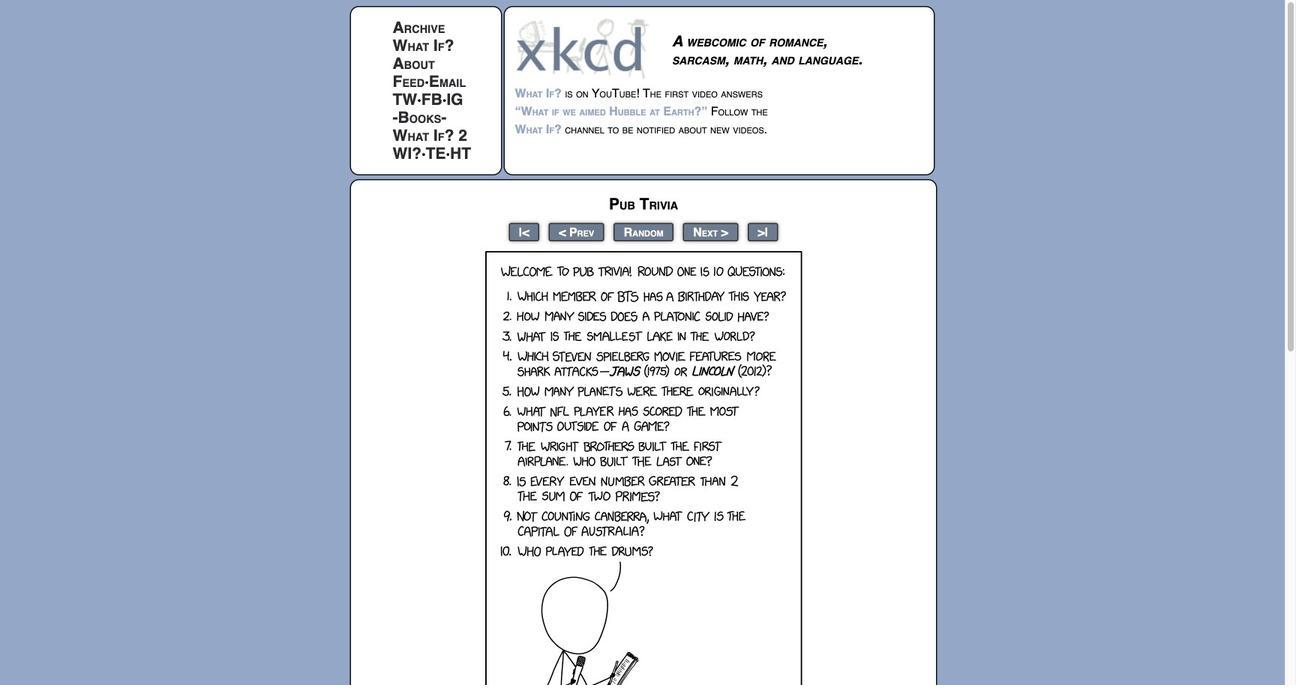 Task type: locate. For each thing, give the bounding box(es) containing it.
pub trivia image
[[485, 251, 802, 686]]

xkcd.com logo image
[[515, 17, 654, 80]]



Task type: vqa. For each thing, say whether or not it's contained in the screenshot.
xkcd.com logo
yes



